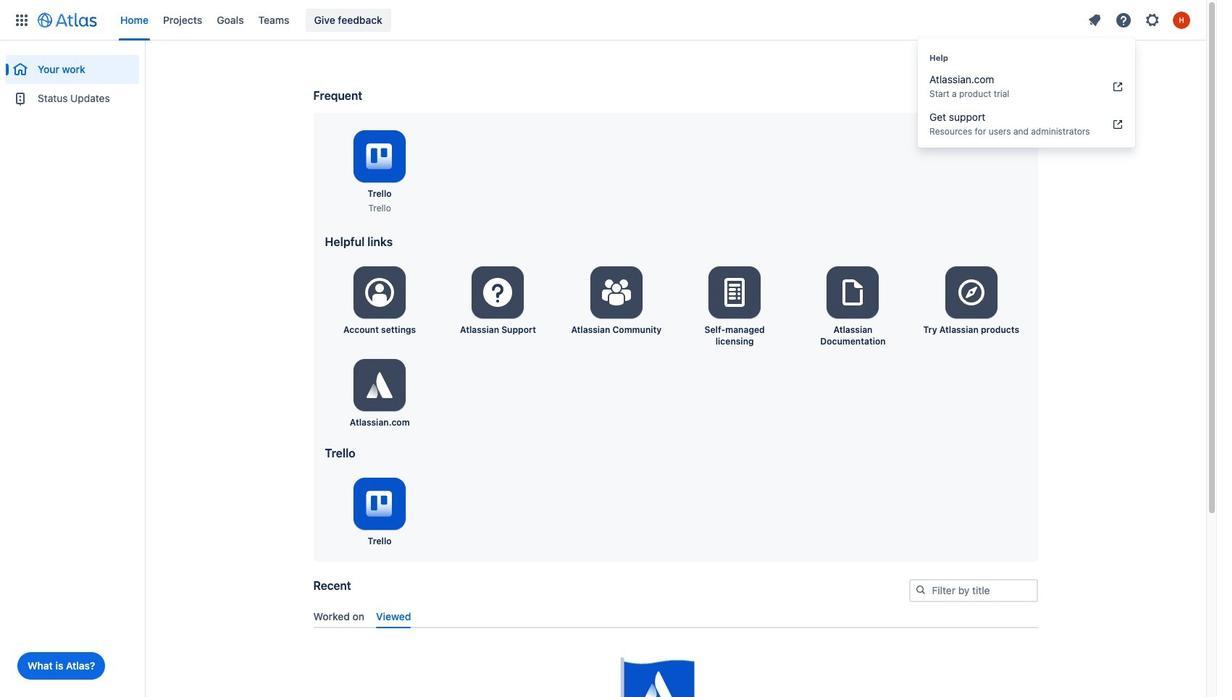 Task type: vqa. For each thing, say whether or not it's contained in the screenshot.
Search for people and teams FIELD at the top
no



Task type: locate. For each thing, give the bounding box(es) containing it.
notifications image
[[1086, 11, 1104, 29]]

help icon image
[[1115, 11, 1133, 29]]

group
[[918, 38, 1135, 148], [6, 41, 139, 117]]

top element
[[9, 0, 1082, 40]]

settings image
[[362, 275, 397, 310], [599, 275, 634, 310], [836, 275, 871, 310], [362, 368, 397, 403]]

list
[[113, 0, 1082, 40], [1082, 8, 1198, 32]]

account image
[[1173, 11, 1191, 29]]

Filter by title field
[[910, 581, 1037, 601]]

settings image
[[1144, 11, 1162, 29], [481, 275, 516, 310], [717, 275, 752, 310], [954, 275, 989, 310]]

tab list
[[308, 605, 1044, 629]]

heading
[[918, 52, 1135, 64]]

banner
[[0, 0, 1206, 41]]



Task type: describe. For each thing, give the bounding box(es) containing it.
1 horizontal spatial group
[[918, 38, 1135, 148]]

0 horizontal spatial group
[[6, 41, 139, 117]]

switch to... image
[[13, 11, 30, 29]]

search image
[[915, 585, 926, 596]]



